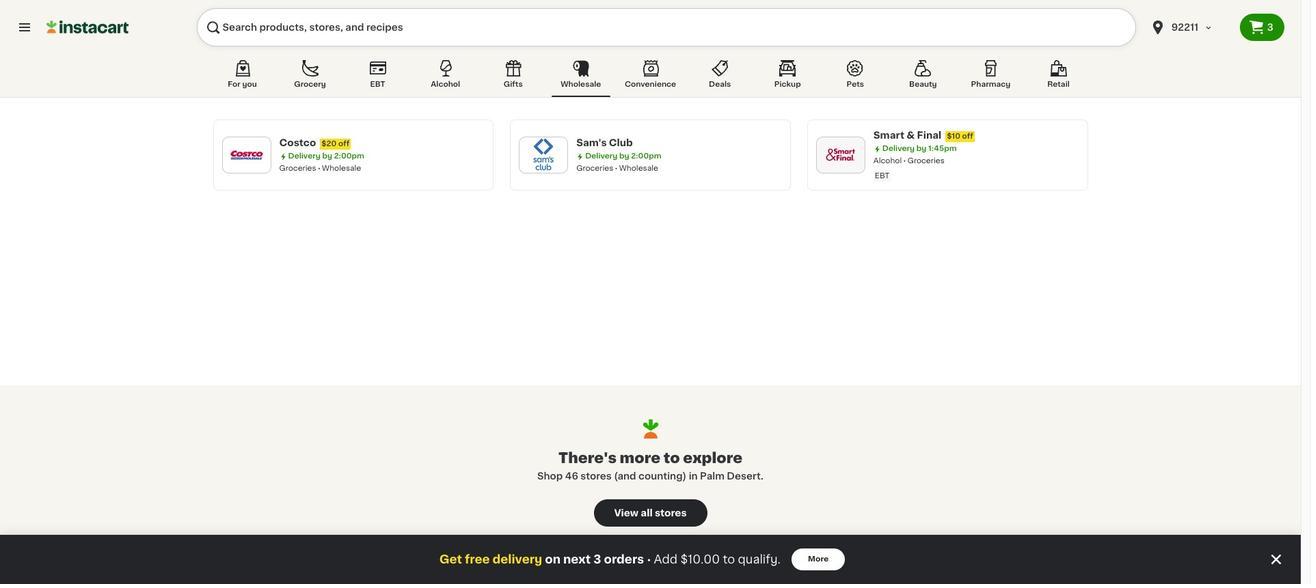 Task type: locate. For each thing, give the bounding box(es) containing it.
0 vertical spatial to
[[664, 451, 680, 466]]

1 2:00pm from the left
[[334, 152, 364, 160]]

groceries wholesale for the sam's club logo
[[577, 165, 659, 172]]

delivery down sam's club
[[585, 152, 618, 160]]

sam's
[[577, 138, 607, 148]]

0 horizontal spatial 2:00pm
[[334, 152, 364, 160]]

groceries wholesale
[[279, 165, 361, 172], [577, 165, 659, 172]]

1 vertical spatial to
[[723, 555, 735, 566]]

wholesale
[[561, 81, 601, 88], [322, 165, 361, 172], [619, 165, 659, 172]]

off right the $10
[[963, 133, 974, 140]]

1 vertical spatial 3
[[594, 555, 601, 566]]

2 groceries wholesale from the left
[[577, 165, 659, 172]]

0 horizontal spatial off
[[338, 140, 350, 148]]

1 horizontal spatial 3
[[1268, 23, 1274, 32]]

desert.
[[727, 472, 764, 481]]

92211 button
[[1142, 8, 1240, 46]]

instacart image
[[46, 19, 129, 36]]

2 horizontal spatial delivery
[[883, 145, 915, 152]]

retail button
[[1029, 57, 1088, 97]]

groceries down delivery by 1:45pm on the top right
[[908, 157, 945, 165]]

shop
[[537, 472, 563, 481]]

0 horizontal spatial alcohol
[[431, 81, 460, 88]]

explore
[[683, 451, 743, 466]]

ebt
[[370, 81, 385, 88], [875, 172, 890, 180]]

3 button
[[1240, 14, 1285, 41]]

groceries wholesale down club
[[577, 165, 659, 172]]

to up counting)
[[664, 451, 680, 466]]

0 vertical spatial ebt
[[370, 81, 385, 88]]

Search field
[[197, 8, 1136, 46]]

(and
[[614, 472, 636, 481]]

1 horizontal spatial to
[[723, 555, 735, 566]]

club
[[609, 138, 633, 148]]

46
[[565, 472, 578, 481]]

pets button
[[826, 57, 885, 97]]

view
[[614, 509, 639, 518]]

0 horizontal spatial wholesale
[[322, 165, 361, 172]]

to inside get free delivery on next 3 orders • add $10.00 to qualify.
[[723, 555, 735, 566]]

pickup button
[[759, 57, 817, 97]]

0 horizontal spatial delivery
[[288, 152, 321, 160]]

0 horizontal spatial delivery by 2:00pm
[[288, 152, 364, 160]]

0 vertical spatial 3
[[1268, 23, 1274, 32]]

stores
[[581, 472, 612, 481], [655, 509, 687, 518]]

ebt right grocery
[[370, 81, 385, 88]]

there's
[[558, 451, 617, 466]]

smart & final logo image
[[823, 137, 859, 173]]

by
[[917, 145, 927, 152], [322, 152, 332, 160], [620, 152, 630, 160]]

0 horizontal spatial by
[[322, 152, 332, 160]]

costco
[[279, 138, 316, 148]]

add
[[654, 555, 678, 566]]

3
[[1268, 23, 1274, 32], [594, 555, 601, 566]]

3 inside button
[[1268, 23, 1274, 32]]

1 horizontal spatial wholesale
[[561, 81, 601, 88]]

for you button
[[213, 57, 272, 97]]

1 vertical spatial stores
[[655, 509, 687, 518]]

beauty
[[909, 81, 937, 88]]

by down $20 on the top of the page
[[322, 152, 332, 160]]

groceries wholesale down $20 on the top of the page
[[279, 165, 361, 172]]

groceries down sam's
[[577, 165, 614, 172]]

92211
[[1172, 23, 1199, 32]]

groceries
[[908, 157, 945, 165], [279, 165, 316, 172], [577, 165, 614, 172]]

1 horizontal spatial groceries
[[577, 165, 614, 172]]

0 horizontal spatial to
[[664, 451, 680, 466]]

to inside there's more to explore shop 46 stores (and counting) in palm desert.
[[664, 451, 680, 466]]

0 horizontal spatial groceries
[[279, 165, 316, 172]]

1 groceries wholesale from the left
[[279, 165, 361, 172]]

delivery by 2:00pm down club
[[585, 152, 662, 160]]

by for &
[[917, 145, 927, 152]]

None search field
[[197, 8, 1136, 46]]

1 horizontal spatial delivery by 2:00pm
[[585, 152, 662, 160]]

1 horizontal spatial alcohol
[[874, 157, 902, 165]]

2 horizontal spatial wholesale
[[619, 165, 659, 172]]

to right $10.00
[[723, 555, 735, 566]]

pickup
[[775, 81, 801, 88]]

wholesale up sam's
[[561, 81, 601, 88]]

1 delivery by 2:00pm from the left
[[288, 152, 364, 160]]

retail
[[1048, 81, 1070, 88]]

costco $20 off
[[279, 138, 350, 148]]

2:00pm down club
[[631, 152, 662, 160]]

deals button
[[691, 57, 750, 97]]

wholesale inside button
[[561, 81, 601, 88]]

1 horizontal spatial stores
[[655, 509, 687, 518]]

palm
[[700, 472, 725, 481]]

delivery down costco
[[288, 152, 321, 160]]

0 horizontal spatial ebt
[[370, 81, 385, 88]]

get
[[440, 555, 462, 566]]

delivery by 2:00pm down $20 on the top of the page
[[288, 152, 364, 160]]

delivery by 2:00pm
[[288, 152, 364, 160], [585, 152, 662, 160]]

2 2:00pm from the left
[[631, 152, 662, 160]]

0 horizontal spatial groceries wholesale
[[279, 165, 361, 172]]

0 vertical spatial alcohol
[[431, 81, 460, 88]]

alcohol button
[[416, 57, 475, 97]]

off
[[963, 133, 974, 140], [338, 140, 350, 148]]

delivery
[[883, 145, 915, 152], [288, 152, 321, 160], [585, 152, 618, 160]]

$20
[[322, 140, 337, 148]]

all
[[641, 509, 653, 518]]

alcohol inside button
[[431, 81, 460, 88]]

delivery
[[493, 555, 542, 566]]

alcohol
[[431, 81, 460, 88], [874, 157, 902, 165]]

1 vertical spatial alcohol
[[874, 157, 902, 165]]

groceries wholesale for the costco logo
[[279, 165, 361, 172]]

wholesale down club
[[619, 165, 659, 172]]

alcohol down smart
[[874, 157, 902, 165]]

1 horizontal spatial ebt
[[875, 172, 890, 180]]

groceries down costco
[[279, 165, 316, 172]]

view all stores link
[[594, 500, 707, 527]]

1 horizontal spatial delivery
[[585, 152, 618, 160]]

0 horizontal spatial 3
[[594, 555, 601, 566]]

1 horizontal spatial 2:00pm
[[631, 152, 662, 160]]

grocery
[[294, 81, 326, 88]]

2:00pm down $20 on the top of the page
[[334, 152, 364, 160]]

to
[[664, 451, 680, 466], [723, 555, 735, 566]]

wholesale down $20 on the top of the page
[[322, 165, 361, 172]]

by down club
[[620, 152, 630, 160]]

1 horizontal spatial off
[[963, 133, 974, 140]]

wholesale button
[[552, 57, 611, 97]]

delivery up alcohol groceries
[[883, 145, 915, 152]]

off right $20 on the top of the page
[[338, 140, 350, 148]]

0 horizontal spatial stores
[[581, 472, 612, 481]]

1:45pm
[[929, 145, 957, 152]]

stores down "there's"
[[581, 472, 612, 481]]

by down smart & final $10 off
[[917, 145, 927, 152]]

alcohol left gifts
[[431, 81, 460, 88]]

delivery for costco
[[288, 152, 321, 160]]

2 horizontal spatial by
[[917, 145, 927, 152]]

stores right all
[[655, 509, 687, 518]]

2:00pm for the costco logo
[[334, 152, 364, 160]]

shop categories tab list
[[213, 57, 1088, 97]]

1 horizontal spatial groceries wholesale
[[577, 165, 659, 172]]

off inside costco $20 off
[[338, 140, 350, 148]]

groceries for the costco logo
[[279, 165, 316, 172]]

0 vertical spatial stores
[[581, 472, 612, 481]]

ebt down alcohol groceries
[[875, 172, 890, 180]]

2 delivery by 2:00pm from the left
[[585, 152, 662, 160]]

you
[[242, 81, 257, 88]]

ebt inside button
[[370, 81, 385, 88]]

2:00pm
[[334, 152, 364, 160], [631, 152, 662, 160]]

wholesale for the sam's club logo
[[619, 165, 659, 172]]

delivery by 2:00pm for the costco logo
[[288, 152, 364, 160]]



Task type: describe. For each thing, give the bounding box(es) containing it.
delivery by 2:00pm for the sam's club logo
[[585, 152, 662, 160]]

view all stores button
[[594, 500, 707, 527]]

groceries for the sam's club logo
[[577, 165, 614, 172]]

convenience
[[625, 81, 676, 88]]

wholesale for the costco logo
[[322, 165, 361, 172]]

$10
[[947, 133, 961, 140]]

orders
[[604, 555, 644, 566]]

92211 button
[[1150, 8, 1232, 46]]

next
[[563, 555, 591, 566]]

qualify.
[[738, 555, 781, 566]]

gifts button
[[484, 57, 543, 97]]

delivery by 1:45pm
[[883, 145, 957, 152]]

1 vertical spatial ebt
[[875, 172, 890, 180]]

grocery button
[[281, 57, 340, 97]]

$10.00
[[681, 555, 720, 566]]

more
[[620, 451, 661, 466]]

free
[[465, 555, 490, 566]]

final
[[917, 131, 942, 140]]

alcohol groceries
[[874, 157, 945, 165]]

for
[[228, 81, 240, 88]]

smart & final $10 off
[[874, 131, 974, 140]]

treatment tracker modal dialog
[[0, 535, 1301, 585]]

stores inside button
[[655, 509, 687, 518]]

ebt button
[[348, 57, 407, 97]]

more button
[[792, 549, 845, 571]]

•
[[647, 554, 651, 565]]

1 horizontal spatial by
[[620, 152, 630, 160]]

by for $20
[[322, 152, 332, 160]]

there's more to explore shop 46 stores (and counting) in palm desert.
[[537, 451, 764, 481]]

off inside smart & final $10 off
[[963, 133, 974, 140]]

for you
[[228, 81, 257, 88]]

more
[[808, 556, 829, 563]]

gifts
[[504, 81, 523, 88]]

smart
[[874, 131, 905, 140]]

view all stores
[[614, 509, 687, 518]]

costco logo image
[[229, 137, 264, 173]]

on
[[545, 555, 561, 566]]

&
[[907, 131, 915, 140]]

2:00pm for the sam's club logo
[[631, 152, 662, 160]]

delivery for smart
[[883, 145, 915, 152]]

convenience button
[[619, 57, 682, 97]]

beauty button
[[894, 57, 953, 97]]

3 inside get free delivery on next 3 orders • add $10.00 to qualify.
[[594, 555, 601, 566]]

alcohol for alcohol groceries
[[874, 157, 902, 165]]

sam's club logo image
[[526, 137, 562, 173]]

alcohol for alcohol
[[431, 81, 460, 88]]

pharmacy
[[971, 81, 1011, 88]]

stores inside there's more to explore shop 46 stores (and counting) in palm desert.
[[581, 472, 612, 481]]

sam's club
[[577, 138, 633, 148]]

counting)
[[639, 472, 687, 481]]

deals
[[709, 81, 731, 88]]

pets
[[847, 81, 864, 88]]

in
[[689, 472, 698, 481]]

get free delivery on next 3 orders • add $10.00 to qualify.
[[440, 554, 781, 566]]

pharmacy button
[[962, 57, 1021, 97]]

2 horizontal spatial groceries
[[908, 157, 945, 165]]



Task type: vqa. For each thing, say whether or not it's contained in the screenshot.
by
yes



